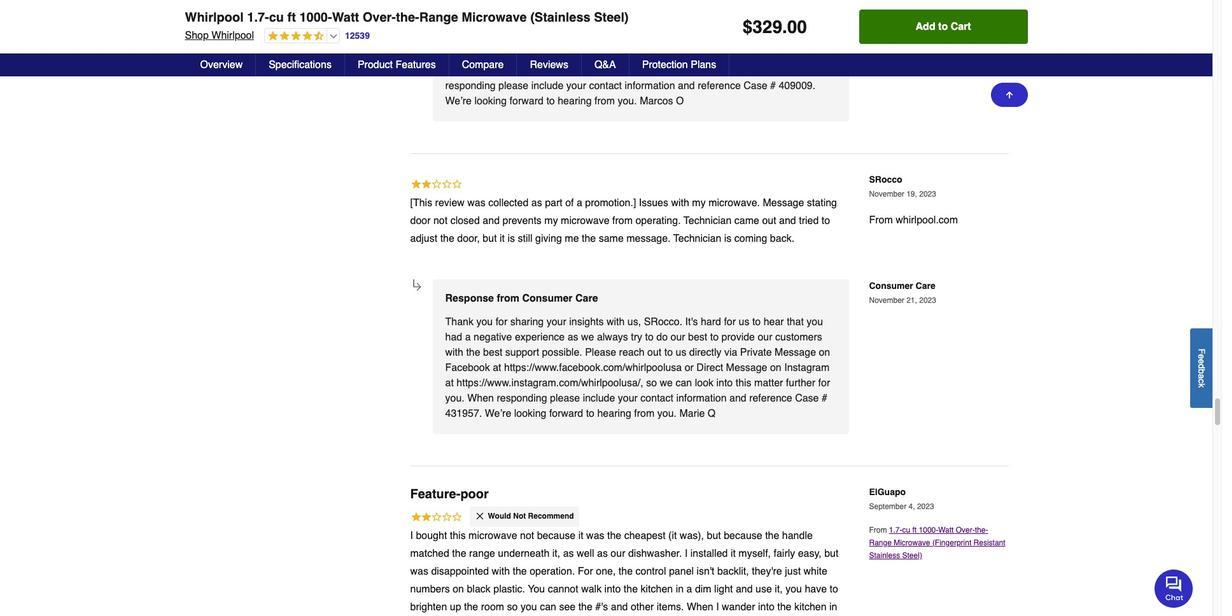 Task type: vqa. For each thing, say whether or not it's contained in the screenshot.
Response at the top left of page
yes



Task type: locate. For each thing, give the bounding box(es) containing it.
november
[[870, 189, 905, 198], [870, 296, 905, 305]]

negative inside thank you for sharing your insights with us, stop emailing me. it's hard for us to hear that you had a negative experience, as we always try to do our best to provide our customers with the best support possible. please reach out to us directly via private message on facebook at http://spr.ly/6421urs2h or direct message on instagram http://spr.ly/6424urs2k , so we can look into this matter further for you. when responding please include your contact information and reference case # 409009. we're looking forward to hearing from you.  marcos o
[[513, 19, 551, 31]]

0 vertical spatial via
[[774, 34, 787, 46]]

2023 for srocco
[[920, 189, 937, 198]]

insights for we
[[569, 316, 604, 328]]

2 thank from the top
[[445, 316, 474, 328]]

1 vertical spatial had
[[445, 332, 462, 343]]

hear inside thank you for sharing your insights with us, stop emailing me. it's hard for us to hear that you had a negative experience, as we always try to do our best to provide our customers with the best support possible. please reach out to us directly via private message on facebook at http://spr.ly/6421urs2h or direct message on instagram http://spr.ly/6424urs2k , so we can look into this matter further for you. when responding please include your contact information and reference case # 409009. we're looking forward to hearing from you.  marcos o
[[808, 4, 828, 15]]

0 horizontal spatial possible.
[[542, 347, 582, 359]]

from inside thank you for sharing your insights with us, srocco. it's hard for us to hear that you had a negative experience as we always try to do our best to provide our customers with the best support possible. please reach out to us directly via private message on facebook at https://www.facebook.com/whirlpoolusa or direct message on instagram at https://www.instagram.com/whirlpoolusa/, so we can look into this matter further for you. when responding please include your contact information and reference case # 431957. we're looking forward to hearing from you.  marie q
[[634, 408, 655, 420]]

1 vertical spatial direct
[[697, 362, 723, 374]]

2 horizontal spatial but
[[825, 548, 839, 560]]

the- up features on the top of page
[[396, 10, 419, 25]]

a right in at the bottom right
[[687, 584, 692, 596]]

1 vertical spatial provide
[[722, 332, 755, 343]]

customers
[[445, 34, 492, 46], [776, 332, 823, 343]]

0 horizontal spatial contact
[[589, 80, 622, 92]]

overview button
[[188, 53, 256, 76]]

1 horizontal spatial the-
[[975, 526, 989, 535]]

had
[[485, 19, 502, 31], [445, 332, 462, 343]]

handle
[[782, 531, 813, 542]]

can inside thank you for sharing your insights with us, srocco. it's hard for us to hear that you had a negative experience as we always try to do our best to provide our customers with the best support possible. please reach out to us directly via private message on facebook at https://www.facebook.com/whirlpoolusa or direct message on instagram at https://www.instagram.com/whirlpoolusa/, so we can look into this matter further for you. when responding please include your contact information and reference case # 431957. we're looking forward to hearing from you.  marie q
[[676, 378, 692, 389]]

can inside i bought this microwave not because it was the cheapest (it was), but because the handle matched the range underneath it, as well as our dishwasher. i installed it myself, fairly easy, but was disappointed with the operation.  for one, the control panel isn't backlit, they're just white numbers on black plastic.  you cannot walk into the kitchen in a dim light and use it, you have to brighten up the room so you can see the #'s and other items.  when i wander into the kitche
[[540, 602, 557, 613]]

try down emailing
[[673, 19, 684, 31]]

facebook up http://spr.ly/6424urs2k
[[504, 50, 549, 61]]

0 vertical spatial please
[[499, 80, 529, 92]]

was down the matched
[[410, 566, 429, 578]]

we're right 431957.
[[485, 408, 512, 420]]

1 horizontal spatial out
[[697, 34, 712, 46]]

was up closed
[[468, 197, 486, 209]]

0 horizontal spatial it,
[[553, 548, 561, 560]]

elguapo
[[870, 487, 906, 497]]

still
[[518, 233, 533, 245]]

always up the https://www.facebook.com/whirlpoolusa on the bottom
[[597, 332, 628, 343]]

microwave up 'range'
[[469, 531, 517, 542]]

0 horizontal spatial further
[[695, 65, 725, 76]]

e up d
[[1197, 354, 1207, 359]]

do down the srocco.
[[657, 332, 668, 343]]

with down response
[[445, 347, 464, 359]]

you
[[477, 4, 493, 15], [465, 19, 482, 31], [477, 316, 493, 328], [807, 316, 823, 328], [786, 584, 802, 596], [521, 602, 537, 613]]

4,
[[909, 502, 915, 511]]

private inside thank you for sharing your insights with us, srocco. it's hard for us to hear that you had a negative experience as we always try to do our best to provide our customers with the best support possible. please reach out to us directly via private message on facebook at https://www.facebook.com/whirlpoolusa or direct message on instagram at https://www.instagram.com/whirlpoolusa/, so we can look into this matter further for you. when responding please include your contact information and reference case # 431957. we're looking forward to hearing from you.  marie q
[[740, 347, 772, 359]]

0 horizontal spatial hearing
[[558, 96, 592, 107]]

november inside srocco november 19, 2023
[[870, 189, 905, 198]]

hearing inside thank you for sharing your insights with us, stop emailing me. it's hard for us to hear that you had a negative experience, as we always try to do our best to provide our customers with the best support possible. please reach out to us directly via private message on facebook at http://spr.ly/6421urs2h or direct message on instagram http://spr.ly/6424urs2k , so we can look into this matter further for you. when responding please include your contact information and reference case # 409009. we're looking forward to hearing from you.  marcos o
[[558, 96, 592, 107]]

case inside thank you for sharing your insights with us, stop emailing me. it's hard for us to hear that you had a negative experience, as we always try to do our best to provide our customers with the best support possible. please reach out to us directly via private message on facebook at http://spr.ly/6421urs2h or direct message on instagram http://spr.ly/6424urs2k , so we can look into this matter further for you. when responding please include your contact information and reference case # 409009. we're looking forward to hearing from you.  marcos o
[[744, 80, 768, 92]]

specifications
[[269, 59, 332, 71]]

0 vertical spatial contact
[[589, 80, 622, 92]]

f
[[1197, 349, 1207, 354]]

0 horizontal spatial please
[[585, 347, 616, 359]]

was up well
[[587, 531, 605, 542]]

watt up 12539
[[332, 10, 359, 25]]

over- up (fingerprint
[[956, 526, 975, 535]]

1 horizontal spatial care
[[916, 281, 936, 291]]

response from consumer care
[[445, 293, 598, 304]]

a inside thank you for sharing your insights with us, srocco. it's hard for us to hear that you had a negative experience as we always try to do our best to provide our customers with the best support possible. please reach out to us directly via private message on facebook at https://www.facebook.com/whirlpoolusa or direct message on instagram at https://www.instagram.com/whirlpoolusa/, so we can look into this matter further for you. when responding please include your contact information and reference case # 431957. we're looking forward to hearing from you.  marie q
[[465, 332, 471, 343]]

do inside thank you for sharing your insights with us, srocco. it's hard for us to hear that you had a negative experience as we always try to do our best to provide our customers with the best support possible. please reach out to us directly via private message on facebook at https://www.facebook.com/whirlpoolusa or direct message on instagram at https://www.instagram.com/whirlpoolusa/, so we can look into this matter further for you. when responding please include your contact information and reference case # 431957. we're looking forward to hearing from you.  marie q
[[657, 332, 668, 343]]

always down stop
[[639, 19, 670, 31]]

0 horizontal spatial cu
[[269, 10, 284, 25]]

from left marie
[[634, 408, 655, 420]]

it, right use
[[775, 584, 783, 596]]

out up plans
[[697, 34, 712, 46]]

include down the https://www.facebook.com/whirlpoolusa on the bottom
[[583, 393, 615, 404]]

do inside thank you for sharing your insights with us, stop emailing me. it's hard for us to hear that you had a negative experience, as we always try to do our best to provide our customers with the best support possible. please reach out to us directly via private message on facebook at http://spr.ly/6421urs2h or direct message on instagram http://spr.ly/6424urs2k , so we can look into this matter further for you. when responding please include your contact information and reference case # 409009. we're looking forward to hearing from you.  marcos o
[[699, 19, 710, 31]]

further
[[695, 65, 725, 76], [786, 378, 816, 389]]

as left well
[[563, 548, 574, 560]]

panel
[[669, 566, 694, 578]]

1 horizontal spatial forward
[[549, 408, 583, 420]]

this inside thank you for sharing your insights with us, stop emailing me. it's hard for us to hear that you had a negative experience, as we always try to do our best to provide our customers with the best support possible. please reach out to us directly via private message on facebook at http://spr.ly/6421urs2h or direct message on instagram http://spr.ly/6424urs2k , so we can look into this matter further for you. when responding please include your contact information and reference case # 409009. we're looking forward to hearing from you.  marcos o
[[645, 65, 661, 76]]

look inside thank you for sharing your insights with us, stop emailing me. it's hard for us to hear that you had a negative experience, as we always try to do our best to provide our customers with the best support possible. please reach out to us directly via private message on facebook at http://spr.ly/6421urs2h or direct message on instagram http://spr.ly/6424urs2k , so we can look into this matter further for you. when responding please include your contact information and reference case # 409009. we're looking forward to hearing from you.  marcos o
[[604, 65, 623, 76]]

looking inside thank you for sharing your insights with us, srocco. it's hard for us to hear that you had a negative experience as we always try to do our best to provide our customers with the best support possible. please reach out to us directly via private message on facebook at https://www.facebook.com/whirlpoolusa or direct message on instagram at https://www.instagram.com/whirlpoolusa/, so we can look into this matter further for you. when responding please include your contact information and reference case # 431957. we're looking forward to hearing from you.  marie q
[[514, 408, 547, 420]]

because
[[537, 531, 576, 542], [724, 531, 763, 542]]

1 horizontal spatial had
[[485, 19, 502, 31]]

cart
[[951, 21, 972, 32]]

1 vertical spatial directly
[[690, 347, 722, 359]]

is left coming
[[725, 233, 732, 245]]

0 vertical spatial microwave
[[561, 215, 610, 227]]

further inside thank you for sharing your insights with us, srocco. it's hard for us to hear that you had a negative experience as we always try to do our best to provide our customers with the best support possible. please reach out to us directly via private message on facebook at https://www.facebook.com/whirlpoolusa or direct message on instagram at https://www.instagram.com/whirlpoolusa/, so we can look into this matter further for you. when responding please include your contact information and reference case # 431957. we're looking forward to hearing from you.  marie q
[[786, 378, 816, 389]]

responding down compare
[[445, 80, 496, 92]]

with right issues
[[671, 197, 690, 209]]

directly inside thank you for sharing your insights with us, srocco. it's hard for us to hear that you had a negative experience as we always try to do our best to provide our customers with the best support possible. please reach out to us directly via private message on facebook at https://www.facebook.com/whirlpoolusa or direct message on instagram at https://www.instagram.com/whirlpoolusa/, so we can look into this matter further for you. when responding please include your contact information and reference case # 431957. we're looking forward to hearing from you.  marie q
[[690, 347, 722, 359]]

1 horizontal spatial further
[[786, 378, 816, 389]]

with up http://spr.ly/6424urs2k
[[495, 34, 513, 46]]

we
[[623, 19, 636, 31], [569, 65, 582, 76], [581, 332, 594, 343], [660, 378, 673, 389]]

always
[[639, 19, 670, 31], [597, 332, 628, 343]]

0 horizontal spatial i
[[410, 531, 413, 542]]

2 vertical spatial i
[[716, 602, 719, 613]]

1 vertical spatial negative
[[474, 332, 512, 343]]

over-
[[363, 10, 396, 25], [956, 526, 975, 535]]

the down the "underneath"
[[513, 566, 527, 578]]

because down recommend
[[537, 531, 576, 542]]

0 vertical spatial over-
[[363, 10, 396, 25]]

reach up the https://www.facebook.com/whirlpoolusa on the bottom
[[619, 347, 645, 359]]

1 horizontal spatial do
[[699, 19, 710, 31]]

i down light
[[716, 602, 719, 613]]

it up well
[[579, 531, 584, 542]]

sharing
[[511, 4, 544, 15], [511, 316, 544, 328]]

information
[[625, 80, 675, 92], [677, 393, 727, 404]]

look up q
[[695, 378, 714, 389]]

it inside [this review was collected as part of a promotion.] issues with my microwave.  message stating door not closed and prevents my microwave from operating.  technician came out and tried to adjust the door, but it is still giving me the same message.  technician is coming back.
[[500, 233, 505, 245]]

2 insights from the top
[[569, 316, 604, 328]]

c
[[1197, 379, 1207, 383]]

whirlpool up shop whirlpool
[[185, 10, 244, 25]]

consumer inside consumer care november 21, 2023
[[870, 281, 914, 291]]

tried
[[799, 215, 819, 227]]

cu down 4,
[[903, 526, 911, 535]]

try
[[673, 19, 684, 31], [631, 332, 643, 343]]

underneath
[[498, 548, 550, 560]]

2 horizontal spatial at
[[551, 50, 560, 61]]

shop
[[185, 30, 209, 41]]

black
[[467, 584, 491, 596]]

1.7-cu ft 1000-watt over-the- range microwave (fingerprint resistant stainless steel)
[[870, 526, 1006, 560]]

try up the https://www.facebook.com/whirlpoolusa on the bottom
[[631, 332, 643, 343]]

it's
[[730, 4, 742, 15], [686, 316, 698, 328]]

0 horizontal spatial because
[[537, 531, 576, 542]]

1 horizontal spatial because
[[724, 531, 763, 542]]

include down ,
[[532, 80, 564, 92]]

from down the 'september'
[[870, 526, 889, 535]]

promotion.]
[[585, 197, 636, 209]]

1 horizontal spatial at
[[493, 362, 502, 374]]

at up 431957.
[[445, 378, 454, 389]]

cheapest
[[624, 531, 666, 542]]

insights up the https://www.facebook.com/whirlpoolusa on the bottom
[[569, 316, 604, 328]]

isn't
[[697, 566, 715, 578]]

0 horizontal spatial matter
[[663, 65, 692, 76]]

0 horizontal spatial responding
[[445, 80, 496, 92]]

hearing down the https://www.facebook.com/whirlpoolusa on the bottom
[[598, 408, 632, 420]]

responding inside thank you for sharing your insights with us, stop emailing me. it's hard for us to hear that you had a negative experience, as we always try to do our best to provide our customers with the best support possible. please reach out to us directly via private message on facebook at http://spr.ly/6421urs2h or direct message on instagram http://spr.ly/6424urs2k , so we can look into this matter further for you. when responding please include your contact information and reference case # 409009. we're looking forward to hearing from you.  marcos o
[[445, 80, 496, 92]]

#'s
[[596, 602, 608, 613]]

2023 inside consumer care november 21, 2023
[[920, 296, 937, 305]]

matter inside thank you for sharing your insights with us, srocco. it's hard for us to hear that you had a negative experience as we always try to do our best to provide our customers with the best support possible. please reach out to us directly via private message on facebook at https://www.facebook.com/whirlpoolusa or direct message on instagram at https://www.instagram.com/whirlpoolusa/, so we can look into this matter further for you. when responding please include your contact information and reference case # 431957. we're looking forward to hearing from you.  marie q
[[755, 378, 783, 389]]

support
[[555, 34, 589, 46], [505, 347, 539, 359]]

2 horizontal spatial can
[[676, 378, 692, 389]]

consumer up the experience
[[522, 293, 573, 304]]

possible.
[[592, 34, 632, 46], [542, 347, 582, 359]]

a inside i bought this microwave not because it was the cheapest (it was), but because the handle matched the range underneath it, as well as our dishwasher. i installed it myself, fairly easy, but was disappointed with the operation.  for one, the control panel isn't backlit, they're just white numbers on black plastic.  you cannot walk into the kitchen in a dim light and use it, you have to brighten up the room so you can see the #'s and other items.  when i wander into the kitche
[[687, 584, 692, 596]]

possible. inside thank you for sharing your insights with us, srocco. it's hard for us to hear that you had a negative experience as we always try to do our best to provide our customers with the best support possible. please reach out to us directly via private message on facebook at https://www.facebook.com/whirlpoolusa or direct message on instagram at https://www.instagram.com/whirlpoolusa/, so we can look into this matter further for you. when responding please include your contact information and reference case # 431957. we're looking forward to hearing from you.  marie q
[[542, 347, 582, 359]]

contact inside thank you for sharing your insights with us, stop emailing me. it's hard for us to hear that you had a negative experience, as we always try to do our best to provide our customers with the best support possible. please reach out to us directly via private message on facebook at http://spr.ly/6421urs2h or direct message on instagram http://spr.ly/6424urs2k , so we can look into this matter further for you. when responding please include your contact information and reference case # 409009. we're looking forward to hearing from you.  marcos o
[[589, 80, 622, 92]]

provide inside thank you for sharing your insights with us, stop emailing me. it's hard for us to hear that you had a negative experience, as we always try to do our best to provide our customers with the best support possible. please reach out to us directly via private message on facebook at http://spr.ly/6421urs2h or direct message on instagram http://spr.ly/6424urs2k , so we can look into this matter further for you. when responding please include your contact information and reference case # 409009. we're looking forward to hearing from you.  marcos o
[[764, 19, 797, 31]]

case inside thank you for sharing your insights with us, srocco. it's hard for us to hear that you had a negative experience as we always try to do our best to provide our customers with the best support possible. please reach out to us directly via private message on facebook at https://www.facebook.com/whirlpoolusa or direct message on instagram at https://www.instagram.com/whirlpoolusa/, so we can look into this matter further for you. when responding please include your contact information and reference case # 431957. we're looking forward to hearing from you.  marie q
[[795, 393, 819, 404]]

you. up 431957.
[[445, 393, 465, 404]]

0 vertical spatial that
[[445, 19, 462, 31]]

to inside add to cart button
[[939, 21, 948, 32]]

to inside [this review was collected as part of a promotion.] issues with my microwave.  message stating door not closed and prevents my microwave from operating.  technician came out and tried to adjust the door, but it is still giving me the same message.  technician is coming back.
[[822, 215, 830, 227]]

1 vertical spatial 1.7-
[[889, 526, 903, 535]]

1000-
[[300, 10, 332, 25], [919, 526, 939, 535]]

plastic.
[[494, 584, 525, 596]]

for
[[496, 4, 508, 15], [768, 4, 780, 15], [727, 65, 739, 76], [496, 316, 508, 328], [724, 316, 736, 328], [819, 378, 830, 389]]

it's right "me."
[[730, 4, 742, 15]]

looking
[[475, 96, 507, 107], [514, 408, 547, 420]]

# inside thank you for sharing your insights with us, stop emailing me. it's hard for us to hear that you had a negative experience, as we always try to do our best to provide our customers with the best support possible. please reach out to us directly via private message on facebook at http://spr.ly/6421urs2h or direct message on instagram http://spr.ly/6424urs2k , so we can look into this matter further for you. when responding please include your contact information and reference case # 409009. we're looking forward to hearing from you.  marcos o
[[771, 80, 776, 92]]

b
[[1197, 369, 1207, 374]]

0 vertical spatial can
[[585, 65, 601, 76]]

1 vertical spatial private
[[740, 347, 772, 359]]

ft
[[288, 10, 296, 25], [913, 526, 917, 535]]

chat invite button image
[[1155, 569, 1194, 608]]

negative
[[513, 19, 551, 31], [474, 332, 512, 343]]

fairly
[[774, 548, 796, 560]]

private inside thank you for sharing your insights with us, stop emailing me. it's hard for us to hear that you had a negative experience, as we always try to do our best to provide our customers with the best support possible. please reach out to us directly via private message on facebook at http://spr.ly/6421urs2h or direct message on instagram http://spr.ly/6424urs2k , so we can look into this matter further for you. when responding please include your contact information and reference case # 409009. we're looking forward to hearing from you.  marcos o
[[790, 34, 822, 46]]

1 horizontal spatial responding
[[497, 393, 547, 404]]

1 horizontal spatial this
[[645, 65, 661, 76]]

0 vertical spatial case
[[744, 80, 768, 92]]

1 vertical spatial sharing
[[511, 316, 544, 328]]

1 horizontal spatial it's
[[730, 4, 742, 15]]

0 horizontal spatial please
[[499, 80, 529, 92]]

(fingerprint
[[933, 539, 972, 548]]

so inside i bought this microwave not because it was the cheapest (it was), but because the handle matched the range underneath it, as well as our dishwasher. i installed it myself, fairly easy, but was disappointed with the operation.  for one, the control panel isn't backlit, they're just white numbers on black plastic.  you cannot walk into the kitchen in a dim light and use it, you have to brighten up the room so you can see the #'s and other items.  when i wander into the kitche
[[507, 602, 518, 613]]

november left 21, on the right top of the page
[[870, 296, 905, 305]]

1 vertical spatial matter
[[755, 378, 783, 389]]

0 vertical spatial 1.7-
[[247, 10, 269, 25]]

can inside thank you for sharing your insights with us, stop emailing me. it's hard for us to hear that you had a negative experience, as we always try to do our best to provide our customers with the best support possible. please reach out to us directly via private message on facebook at http://spr.ly/6421urs2h or direct message on instagram http://spr.ly/6424urs2k , so we can look into this matter further for you. when responding please include your contact information and reference case # 409009. we're looking forward to hearing from you.  marcos o
[[585, 65, 601, 76]]

directly left . at the right
[[739, 34, 772, 46]]

whirlpool.com
[[896, 215, 958, 226]]

look inside thank you for sharing your insights with us, srocco. it's hard for us to hear that you had a negative experience as we always try to do our best to provide our customers with the best support possible. please reach out to us directly via private message on facebook at https://www.facebook.com/whirlpoolusa or direct message on instagram at https://www.instagram.com/whirlpoolusa/, so we can look into this matter further for you. when responding please include your contact information and reference case # 431957. we're looking forward to hearing from you.  marie q
[[695, 378, 714, 389]]

as right the experience
[[568, 332, 579, 343]]

the up fairly on the right of the page
[[765, 531, 780, 542]]

thank inside thank you for sharing your insights with us, srocco. it's hard for us to hear that you had a negative experience as we always try to do our best to provide our customers with the best support possible. please reach out to us directly via private message on facebook at https://www.facebook.com/whirlpoolusa or direct message on instagram at https://www.instagram.com/whirlpoolusa/, so we can look into this matter further for you. when responding please include your contact information and reference case # 431957. we're looking forward to hearing from you.  marie q
[[445, 316, 474, 328]]

1 us, from the top
[[628, 4, 641, 15]]

1 vertical spatial try
[[631, 332, 643, 343]]

1 vertical spatial hearing
[[598, 408, 632, 420]]

responding down "https://www.instagram.com/whirlpoolusa/,"
[[497, 393, 547, 404]]

2 vertical spatial at
[[445, 378, 454, 389]]

1 horizontal spatial via
[[774, 34, 787, 46]]

it's inside thank you for sharing your insights with us, srocco. it's hard for us to hear that you had a negative experience as we always try to do our best to provide our customers with the best support possible. please reach out to us directly via private message on facebook at https://www.facebook.com/whirlpoolusa or direct message on instagram at https://www.instagram.com/whirlpoolusa/, so we can look into this matter further for you. when responding please include your contact information and reference case # 431957. we're looking forward to hearing from you.  marie q
[[686, 316, 698, 328]]

a right of
[[577, 197, 583, 209]]

experience,
[[554, 19, 607, 31]]

0 horizontal spatial care
[[576, 293, 598, 304]]

2023 right 4,
[[918, 502, 935, 511]]

0 vertical spatial negative
[[513, 19, 551, 31]]

insights up experience,
[[569, 4, 604, 15]]

when up 431957.
[[468, 393, 494, 404]]

0 horizontal spatial facebook
[[445, 362, 490, 374]]

1 horizontal spatial over-
[[956, 526, 975, 535]]

reviews button
[[517, 53, 582, 76]]

sharing inside thank you for sharing your insights with us, srocco. it's hard for us to hear that you had a negative experience as we always try to do our best to provide our customers with the best support possible. please reach out to us directly via private message on facebook at https://www.facebook.com/whirlpoolusa or direct message on instagram at https://www.instagram.com/whirlpoolusa/, so we can look into this matter further for you. when responding please include your contact information and reference case # 431957. we're looking forward to hearing from you.  marie q
[[511, 316, 544, 328]]

my down part
[[545, 215, 558, 227]]

possible. down the experience
[[542, 347, 582, 359]]

microwave up compare button
[[462, 10, 527, 25]]

it
[[500, 233, 505, 245], [579, 531, 584, 542], [731, 548, 736, 560]]

1 horizontal spatial facebook
[[504, 50, 549, 61]]

forward down "https://www.instagram.com/whirlpoolusa/,"
[[549, 408, 583, 420]]

0 horizontal spatial hear
[[764, 316, 784, 328]]

customers inside thank you for sharing your insights with us, srocco. it's hard for us to hear that you had a negative experience as we always try to do our best to provide our customers with the best support possible. please reach out to us directly via private message on facebook at https://www.facebook.com/whirlpoolusa or direct message on instagram at https://www.instagram.com/whirlpoolusa/, so we can look into this matter further for you. when responding please include your contact information and reference case # 431957. we're looking forward to hearing from you.  marie q
[[776, 332, 823, 343]]

looking down "https://www.instagram.com/whirlpoolusa/,"
[[514, 408, 547, 420]]

1000- inside 1.7-cu ft 1000-watt over-the- range microwave (fingerprint resistant stainless steel)
[[919, 526, 939, 535]]

1 horizontal spatial looking
[[514, 408, 547, 420]]

1 vertical spatial facebook
[[445, 362, 490, 374]]

microwave up me
[[561, 215, 610, 227]]

that inside thank you for sharing your insights with us, srocco. it's hard for us to hear that you had a negative experience as we always try to do our best to provide our customers with the best support possible. please reach out to us directly via private message on facebook at https://www.facebook.com/whirlpoolusa or direct message on instagram at https://www.instagram.com/whirlpoolusa/, so we can look into this matter further for you. when responding please include your contact information and reference case # 431957. we're looking forward to hearing from you.  marie q
[[787, 316, 804, 328]]

2 november from the top
[[870, 296, 905, 305]]

sharing up the experience
[[511, 316, 544, 328]]

1 horizontal spatial consumer
[[870, 281, 914, 291]]

1.7- inside 1.7-cu ft 1000-watt over-the- range microwave (fingerprint resistant stainless steel)
[[889, 526, 903, 535]]

1 vertical spatial responding
[[497, 393, 547, 404]]

can up marie
[[676, 378, 692, 389]]

control
[[636, 566, 666, 578]]

microwave
[[561, 215, 610, 227], [469, 531, 517, 542]]

thank down response
[[445, 316, 474, 328]]

from down q&a
[[595, 96, 615, 107]]

1 vertical spatial but
[[707, 531, 721, 542]]

cu inside 1.7-cu ft 1000-watt over-the- range microwave (fingerprint resistant stainless steel)
[[903, 526, 911, 535]]

0 horizontal spatial consumer
[[522, 293, 573, 304]]

2 stars image
[[410, 178, 463, 192], [410, 511, 463, 525]]

0 horizontal spatial always
[[597, 332, 628, 343]]

backlit,
[[718, 566, 749, 578]]

as inside thank you for sharing your insights with us, stop emailing me. it's hard for us to hear that you had a negative experience, as we always try to do our best to provide our customers with the best support possible. please reach out to us directly via private message on facebook at http://spr.ly/6421urs2h or direct message on instagram http://spr.ly/6424urs2k , so we can look into this matter further for you. when responding please include your contact information and reference case # 409009. we're looking forward to hearing from you.  marcos o
[[610, 19, 620, 31]]

we up the https://www.facebook.com/whirlpoolusa on the bottom
[[581, 332, 594, 343]]

a up k
[[1197, 374, 1207, 379]]

forward inside thank you for sharing your insights with us, stop emailing me. it's hard for us to hear that you had a negative experience, as we always try to do our best to provide our customers with the best support possible. please reach out to us directly via private message on facebook at http://spr.ly/6421urs2h or direct message on instagram http://spr.ly/6424urs2k , so we can look into this matter further for you. when responding please include your contact information and reference case # 409009. we're looking forward to hearing from you.  marcos o
[[510, 96, 544, 107]]

1 vertical spatial or
[[685, 362, 694, 374]]

us
[[783, 4, 794, 15], [726, 34, 737, 46], [739, 316, 750, 328], [676, 347, 687, 359]]

out down the srocco.
[[648, 347, 662, 359]]

the up reviews
[[516, 34, 530, 46]]

thank you for sharing your insights with us, stop emailing me. it's hard for us to hear that you had a negative experience, as we always try to do our best to provide our customers with the best support possible. please reach out to us directly via private message on facebook at http://spr.ly/6421urs2h or direct message on instagram http://spr.ly/6424urs2k , so we can look into this matter further for you. when responding please include your contact information and reference case # 409009. we're looking forward to hearing from you.  marcos o
[[445, 4, 828, 107]]

please inside thank you for sharing your insights with us, srocco. it's hard for us to hear that you had a negative experience as we always try to do our best to provide our customers with the best support possible. please reach out to us directly via private message on facebook at https://www.facebook.com/whirlpoolusa or direct message on instagram at https://www.instagram.com/whirlpoolusa/, so we can look into this matter further for you. when responding please include your contact information and reference case # 431957. we're looking forward to hearing from you.  marie q
[[550, 393, 580, 404]]

insights for experience,
[[569, 4, 604, 15]]

from
[[870, 215, 893, 226], [870, 526, 889, 535]]

1 horizontal spatial case
[[795, 393, 819, 404]]

from down srocco november 19, 2023
[[870, 215, 893, 226]]

1 horizontal spatial watt
[[939, 526, 954, 535]]

numbers
[[410, 584, 450, 596]]

at
[[551, 50, 560, 61], [493, 362, 502, 374], [445, 378, 454, 389]]

1 sharing from the top
[[511, 4, 544, 15]]

hearing
[[558, 96, 592, 107], [598, 408, 632, 420]]

include
[[532, 80, 564, 92], [583, 393, 615, 404]]

had up compare button
[[485, 19, 502, 31]]

1 insights from the top
[[569, 4, 604, 15]]

please down http://spr.ly/6424urs2k
[[499, 80, 529, 92]]

0 horizontal spatial or
[[667, 50, 676, 61]]

1 vertical spatial can
[[676, 378, 692, 389]]

on inside i bought this microwave not because it was the cheapest (it was), but because the handle matched the range underneath it, as well as our dishwasher. i installed it myself, fairly easy, but was disappointed with the operation.  for one, the control panel isn't backlit, they're just white numbers on black plastic.  you cannot walk into the kitchen in a dim light and use it, you have to brighten up the room so you can see the #'s and other items.  when i wander into the kitche
[[453, 584, 464, 596]]

0 vertical spatial try
[[673, 19, 684, 31]]

0 horizontal spatial the-
[[396, 10, 419, 25]]

1 horizontal spatial always
[[639, 19, 670, 31]]

items.
[[657, 602, 684, 613]]

not inside [this review was collected as part of a promotion.] issues with my microwave.  message stating door not closed and prevents my microwave from operating.  technician came out and tried to adjust the door, but it is still giving me the same message.  technician is coming back.
[[434, 215, 448, 227]]

forward
[[510, 96, 544, 107], [549, 408, 583, 420]]

0 vertical spatial consumer
[[870, 281, 914, 291]]

resistant
[[974, 539, 1006, 548]]

thank inside thank you for sharing your insights with us, stop emailing me. it's hard for us to hear that you had a negative experience, as we always try to do our best to provide our customers with the best support possible. please reach out to us directly via private message on facebook at http://spr.ly/6421urs2h or direct message on instagram http://spr.ly/6424urs2k , so we can look into this matter further for you. when responding please include your contact information and reference case # 409009. we're looking forward to hearing from you.  marcos o
[[445, 4, 474, 15]]

you
[[528, 584, 545, 596]]

2 stars image up review
[[410, 178, 463, 192]]

1 vertical spatial reference
[[750, 393, 793, 404]]

your down reviews button on the top left of the page
[[567, 80, 586, 92]]

0 horizontal spatial it
[[500, 233, 505, 245]]

sharing inside thank you for sharing your insights with us, stop emailing me. it's hard for us to hear that you had a negative experience, as we always try to do our best to provide our customers with the best support possible. please reach out to us directly via private message on facebook at http://spr.ly/6421urs2h or direct message on instagram http://spr.ly/6424urs2k , so we can look into this matter further for you. when responding please include your contact information and reference case # 409009. we're looking forward to hearing from you.  marcos o
[[511, 4, 544, 15]]

hear
[[808, 4, 828, 15], [764, 316, 784, 328]]

not
[[434, 215, 448, 227], [520, 531, 534, 542]]

matter inside thank you for sharing your insights with us, stop emailing me. it's hard for us to hear that you had a negative experience, as we always try to do our best to provide our customers with the best support possible. please reach out to us directly via private message on facebook at http://spr.ly/6421urs2h or direct message on instagram http://spr.ly/6424urs2k , so we can look into this matter further for you. when responding please include your contact information and reference case # 409009. we're looking forward to hearing from you.  marcos o
[[663, 65, 692, 76]]

2 from from the top
[[870, 526, 889, 535]]

consumer up 21, on the right top of the page
[[870, 281, 914, 291]]

2 sharing from the top
[[511, 316, 544, 328]]

us, inside thank you for sharing your insights with us, stop emailing me. it's hard for us to hear that you had a negative experience, as we always try to do our best to provide our customers with the best support possible. please reach out to us directly via private message on facebook at http://spr.ly/6421urs2h or direct message on instagram http://spr.ly/6424urs2k , so we can look into this matter further for you. when responding please include your contact information and reference case # 409009. we're looking forward to hearing from you.  marcos o
[[628, 4, 641, 15]]

negative inside thank you for sharing your insights with us, srocco. it's hard for us to hear that you had a negative experience as we always try to do our best to provide our customers with the best support possible. please reach out to us directly via private message on facebook at https://www.facebook.com/whirlpoolusa or direct message on instagram at https://www.instagram.com/whirlpoolusa/, so we can look into this matter further for you. when responding please include your contact information and reference case # 431957. we're looking forward to hearing from you.  marie q
[[474, 332, 512, 343]]

dim
[[695, 584, 712, 596]]

0 vertical spatial this
[[645, 65, 661, 76]]

the up disappointed
[[452, 548, 466, 560]]

care
[[916, 281, 936, 291], [576, 293, 598, 304]]

2 us, from the top
[[628, 316, 641, 328]]

1 november from the top
[[870, 189, 905, 198]]

us, left stop
[[628, 4, 641, 15]]

21,
[[907, 296, 918, 305]]

cannot
[[548, 584, 579, 596]]

2 2 stars image from the top
[[410, 511, 463, 525]]

1 vertical spatial watt
[[939, 526, 954, 535]]

message inside [this review was collected as part of a promotion.] issues with my microwave.  message stating door not closed and prevents my microwave from operating.  technician came out and tried to adjust the door, but it is still giving me the same message.  technician is coming back.
[[763, 197, 805, 209]]

but right door, on the top left of the page
[[483, 233, 497, 245]]

your up the experience
[[547, 316, 567, 328]]

negative down response
[[474, 332, 512, 343]]

via
[[774, 34, 787, 46], [725, 347, 738, 359]]

had down response
[[445, 332, 462, 343]]

1 vertical spatial was
[[587, 531, 605, 542]]

at inside thank you for sharing your insights with us, stop emailing me. it's hard for us to hear that you had a negative experience, as we always try to do our best to provide our customers with the best support possible. please reach out to us directly via private message on facebook at http://spr.ly/6421urs2h or direct message on instagram http://spr.ly/6424urs2k , so we can look into this matter further for you. when responding please include your contact information and reference case # 409009. we're looking forward to hearing from you.  marcos o
[[551, 50, 560, 61]]

range up features on the top of page
[[419, 10, 458, 25]]

information up marcos
[[625, 80, 675, 92]]

1 vertical spatial the-
[[975, 526, 989, 535]]

provide inside thank you for sharing your insights with us, srocco. it's hard for us to hear that you had a negative experience as we always try to do our best to provide our customers with the best support possible. please reach out to us directly via private message on facebook at https://www.facebook.com/whirlpoolusa or direct message on instagram at https://www.instagram.com/whirlpoolusa/, so we can look into this matter further for you. when responding please include your contact information and reference case # 431957. we're looking forward to hearing from you.  marie q
[[722, 332, 755, 343]]

matched
[[410, 548, 449, 560]]

from for from
[[870, 526, 889, 535]]

1 horizontal spatial so
[[555, 65, 566, 76]]

0 vertical spatial please
[[635, 34, 666, 46]]

ft down 4,
[[913, 526, 917, 535]]

please down "https://www.instagram.com/whirlpoolusa/,"
[[550, 393, 580, 404]]

look down "http://spr.ly/6421urs2h"
[[604, 65, 623, 76]]

information inside thank you for sharing your insights with us, srocco. it's hard for us to hear that you had a negative experience as we always try to do our best to provide our customers with the best support possible. please reach out to us directly via private message on facebook at https://www.facebook.com/whirlpoolusa or direct message on instagram at https://www.instagram.com/whirlpoolusa/, so we can look into this matter further for you. when responding please include your contact information and reference case # 431957. we're looking forward to hearing from you.  marie q
[[677, 393, 727, 404]]

this inside thank you for sharing your insights with us, srocco. it's hard for us to hear that you had a negative experience as we always try to do our best to provide our customers with the best support possible. please reach out to us directly via private message on facebook at https://www.facebook.com/whirlpoolusa or direct message on instagram at https://www.instagram.com/whirlpoolusa/, so we can look into this matter further for you. when responding please include your contact information and reference case # 431957. we're looking forward to hearing from you.  marie q
[[736, 378, 752, 389]]

2 e from the top
[[1197, 359, 1207, 364]]

1 vertical spatial from
[[870, 526, 889, 535]]

the down response
[[466, 347, 481, 359]]

marie
[[680, 408, 705, 420]]

2 vertical spatial out
[[648, 347, 662, 359]]

0 horizontal spatial steel)
[[594, 10, 629, 25]]

use
[[756, 584, 772, 596]]

thank for had
[[445, 316, 474, 328]]

private
[[790, 34, 822, 46], [740, 347, 772, 359]]

1 vertical spatial customers
[[776, 332, 823, 343]]

the down just
[[778, 602, 792, 613]]

0 vertical spatial it's
[[730, 4, 742, 15]]

0 horizontal spatial reference
[[698, 80, 741, 92]]

0 horizontal spatial directly
[[690, 347, 722, 359]]

support down experience,
[[555, 34, 589, 46]]

1 vertical spatial we're
[[485, 408, 512, 420]]

1 vertical spatial not
[[520, 531, 534, 542]]

1 thank from the top
[[445, 4, 474, 15]]

0 horizontal spatial 1000-
[[300, 10, 332, 25]]

possible. inside thank you for sharing your insights with us, stop emailing me. it's hard for us to hear that you had a negative experience, as we always try to do our best to provide our customers with the best support possible. please reach out to us directly via private message on facebook at http://spr.ly/6421urs2h or direct message on instagram http://spr.ly/6424urs2k , so we can look into this matter further for you. when responding please include your contact information and reference case # 409009. we're looking forward to hearing from you.  marcos o
[[592, 34, 632, 46]]

1 from from the top
[[870, 215, 893, 226]]

[this review was collected as part of a promotion.] issues with my microwave.  message stating door not closed and prevents my microwave from operating.  technician came out and tried to adjust the door, but it is still giving me the same message.  technician is coming back.
[[410, 197, 837, 245]]

please inside thank you for sharing your insights with us, stop emailing me. it's hard for us to hear that you had a negative experience, as we always try to do our best to provide our customers with the best support possible. please reach out to us directly via private message on facebook at http://spr.ly/6421urs2h or direct message on instagram http://spr.ly/6424urs2k , so we can look into this matter further for you. when responding please include your contact information and reference case # 409009. we're looking forward to hearing from you.  marcos o
[[635, 34, 666, 46]]

2023 right 21, on the right top of the page
[[920, 296, 937, 305]]

d
[[1197, 364, 1207, 369]]

2023 inside elguapo september 4, 2023
[[918, 502, 935, 511]]

0 horizontal spatial 1.7-
[[247, 10, 269, 25]]

thank for that
[[445, 4, 474, 15]]

1.7- down the 'september'
[[889, 526, 903, 535]]

would
[[488, 512, 511, 521]]

1 because from the left
[[537, 531, 576, 542]]

the left cheapest
[[607, 531, 622, 542]]

please up protection
[[635, 34, 666, 46]]

as left part
[[532, 197, 542, 209]]

1 horizontal spatial reference
[[750, 393, 793, 404]]

1 horizontal spatial look
[[695, 378, 714, 389]]

watt up (fingerprint
[[939, 526, 954, 535]]

possible. up "http://spr.ly/6421urs2h"
[[592, 34, 632, 46]]

you. down $
[[742, 65, 761, 76]]

my left microwave.
[[692, 197, 706, 209]]

1 horizontal spatial try
[[673, 19, 684, 31]]

1 vertical spatial when
[[468, 393, 494, 404]]

experience
[[515, 332, 565, 343]]

or inside thank you for sharing your insights with us, srocco. it's hard for us to hear that you had a negative experience as we always try to do our best to provide our customers with the best support possible. please reach out to us directly via private message on facebook at https://www.facebook.com/whirlpoolusa or direct message on instagram at https://www.instagram.com/whirlpoolusa/, so we can look into this matter further for you. when responding please include your contact information and reference case # 431957. we're looking forward to hearing from you.  marie q
[[685, 362, 694, 374]]

# inside thank you for sharing your insights with us, srocco. it's hard for us to hear that you had a negative experience as we always try to do our best to provide our customers with the best support possible. please reach out to us directly via private message on facebook at https://www.facebook.com/whirlpoolusa or direct message on instagram at https://www.instagram.com/whirlpoolusa/, so we can look into this matter further for you. when responding please include your contact information and reference case # 431957. we're looking forward to hearing from you.  marie q
[[822, 393, 828, 404]]

1 horizontal spatial that
[[787, 316, 804, 328]]

2 horizontal spatial this
[[736, 378, 752, 389]]

us,
[[628, 4, 641, 15], [628, 316, 641, 328]]

0 vertical spatial forward
[[510, 96, 544, 107]]

or
[[667, 50, 676, 61], [685, 362, 694, 374]]



Task type: describe. For each thing, give the bounding box(es) containing it.
or inside thank you for sharing your insights with us, stop emailing me. it's hard for us to hear that you had a negative experience, as we always try to do our best to provide our customers with the best support possible. please reach out to us directly via private message on facebook at http://spr.ly/6421urs2h or direct message on instagram http://spr.ly/6424urs2k , so we can look into this matter further for you. when responding please include your contact information and reference case # 409009. we're looking forward to hearing from you.  marcos o
[[667, 50, 676, 61]]

looking inside thank you for sharing your insights with us, stop emailing me. it's hard for us to hear that you had a negative experience, as we always try to do our best to provide our customers with the best support possible. please reach out to us directly via private message on facebook at http://spr.ly/6421urs2h or direct message on instagram http://spr.ly/6424urs2k , so we can look into this matter further for you. when responding please include your contact information and reference case # 409009. we're looking forward to hearing from you.  marcos o
[[475, 96, 507, 107]]

it's inside thank you for sharing your insights with us, stop emailing me. it's hard for us to hear that you had a negative experience, as we always try to do our best to provide our customers with the best support possible. please reach out to us directly via private message on facebook at http://spr.ly/6421urs2h or direct message on instagram http://spr.ly/6424urs2k , so we can look into this matter further for you. when responding please include your contact information and reference case # 409009. we're looking forward to hearing from you.  marcos o
[[730, 4, 742, 15]]

product features button
[[345, 53, 449, 76]]

(stainless
[[531, 10, 591, 25]]

2023 for elguapo
[[918, 502, 935, 511]]

reference inside thank you for sharing your insights with us, stop emailing me. it's hard for us to hear that you had a negative experience, as we always try to do our best to provide our customers with the best support possible. please reach out to us directly via private message on facebook at http://spr.ly/6421urs2h or direct message on instagram http://spr.ly/6424urs2k , so we can look into this matter further for you. when responding please include your contact information and reference case # 409009. we're looking forward to hearing from you.  marcos o
[[698, 80, 741, 92]]

1 vertical spatial whirlpool
[[212, 30, 254, 41]]

sharing for experience
[[511, 316, 544, 328]]

instagram inside thank you for sharing your insights with us, stop emailing me. it's hard for us to hear that you had a negative experience, as we always try to do our best to provide our customers with the best support possible. please reach out to us directly via private message on facebook at http://spr.ly/6421urs2h or direct message on instagram http://spr.ly/6424urs2k , so we can look into this matter further for you. when responding please include your contact information and reference case # 409009. we're looking forward to hearing from you.  marcos o
[[767, 50, 812, 61]]

out inside thank you for sharing your insights with us, stop emailing me. it's hard for us to hear that you had a negative experience, as we always try to do our best to provide our customers with the best support possible. please reach out to us directly via private message on facebook at http://spr.ly/6421urs2h or direct message on instagram http://spr.ly/6424urs2k , so we can look into this matter further for you. when responding please include your contact information and reference case # 409009. we're looking forward to hearing from you.  marcos o
[[697, 34, 712, 46]]

0 vertical spatial whirlpool
[[185, 10, 244, 25]]

the right up at the bottom of the page
[[464, 602, 478, 613]]

when inside thank you for sharing your insights with us, stop emailing me. it's hard for us to hear that you had a negative experience, as we always try to do our best to provide our customers with the best support possible. please reach out to us directly via private message on facebook at http://spr.ly/6421urs2h or direct message on instagram http://spr.ly/6424urs2k , so we can look into this matter further for you. when responding please include your contact information and reference case # 409009. we're looking forward to hearing from you.  marcos o
[[764, 65, 791, 76]]

prevents
[[503, 215, 542, 227]]

walk
[[581, 584, 602, 596]]

hard inside thank you for sharing your insights with us, stop emailing me. it's hard for us to hear that you had a negative experience, as we always try to do our best to provide our customers with the best support possible. please reach out to us directly via private message on facebook at http://spr.ly/6421urs2h or direct message on instagram http://spr.ly/6424urs2k , so we can look into this matter further for you. when responding please include your contact information and reference case # 409009. we're looking forward to hearing from you.  marcos o
[[745, 4, 766, 15]]

from right response
[[497, 293, 520, 304]]

[this
[[410, 197, 432, 209]]

you. left marcos
[[618, 96, 637, 107]]

2 horizontal spatial was
[[587, 531, 605, 542]]

1 vertical spatial consumer
[[522, 293, 573, 304]]

information inside thank you for sharing your insights with us, stop emailing me. it's hard for us to hear that you had a negative experience, as we always try to do our best to provide our customers with the best support possible. please reach out to us directly via private message on facebook at http://spr.ly/6421urs2h or direct message on instagram http://spr.ly/6424urs2k , so we can look into this matter further for you. when responding please include your contact information and reference case # 409009. we're looking forward to hearing from you.  marcos o
[[625, 80, 675, 92]]

light
[[715, 584, 733, 596]]

with up experience,
[[607, 4, 625, 15]]

the left #'s
[[579, 602, 593, 613]]

4.5 stars image
[[265, 31, 324, 43]]

0 horizontal spatial at
[[445, 378, 454, 389]]

not
[[513, 512, 526, 521]]

the up other
[[624, 584, 638, 596]]

would not recommend
[[488, 512, 574, 521]]

so inside thank you for sharing your insights with us, srocco. it's hard for us to hear that you had a negative experience as we always try to do our best to provide our customers with the best support possible. please reach out to us directly via private message on facebook at https://www.facebook.com/whirlpoolusa or direct message on instagram at https://www.instagram.com/whirlpoolusa/, so we can look into this matter further for you. when responding please include your contact information and reference case # 431957. we're looking forward to hearing from you.  marie q
[[646, 378, 657, 389]]

adjust
[[410, 233, 438, 245]]

reach inside thank you for sharing your insights with us, srocco. it's hard for us to hear that you had a negative experience as we always try to do our best to provide our customers with the best support possible. please reach out to us directly via private message on facebook at https://www.facebook.com/whirlpoolusa or direct message on instagram at https://www.instagram.com/whirlpoolusa/, so we can look into this matter further for you. when responding please include your contact information and reference case # 431957. we're looking forward to hearing from you.  marie q
[[619, 347, 645, 359]]

was inside [this review was collected as part of a promotion.] issues with my microwave.  message stating door not closed and prevents my microwave from operating.  technician came out and tried to adjust the door, but it is still giving me the same message.  technician is coming back.
[[468, 197, 486, 209]]

one,
[[596, 566, 616, 578]]

from whirlpool.com
[[870, 215, 958, 226]]

a inside button
[[1197, 374, 1207, 379]]

microwave inside i bought this microwave not because it was the cheapest (it was), but because the handle matched the range underneath it, as well as our dishwasher. i installed it myself, fairly easy, but was disappointed with the operation.  for one, the control panel isn't backlit, they're just white numbers on black plastic.  you cannot walk into the kitchen in a dim light and use it, you have to brighten up the room so you can see the #'s and other items.  when i wander into the kitche
[[469, 531, 517, 542]]

the right me
[[582, 233, 596, 245]]

up
[[450, 602, 461, 613]]

came
[[735, 215, 760, 227]]

had inside thank you for sharing your insights with us, srocco. it's hard for us to hear that you had a negative experience as we always try to do our best to provide our customers with the best support possible. please reach out to us directly via private message on facebook at https://www.facebook.com/whirlpoolusa or direct message on instagram at https://www.instagram.com/whirlpoolusa/, so we can look into this matter further for you. when responding please include your contact information and reference case # 431957. we're looking forward to hearing from you.  marie q
[[445, 332, 462, 343]]

easy,
[[798, 548, 822, 560]]

well
[[577, 548, 594, 560]]

2 vertical spatial but
[[825, 548, 839, 560]]

431957.
[[445, 408, 482, 420]]

into inside thank you for sharing your insights with us, srocco. it's hard for us to hear that you had a negative experience as we always try to do our best to provide our customers with the best support possible. please reach out to us directly via private message on facebook at https://www.facebook.com/whirlpoolusa or direct message on instagram at https://www.instagram.com/whirlpoolusa/, so we can look into this matter further for you. when responding please include your contact information and reference case # 431957. we're looking forward to hearing from you.  marie q
[[717, 378, 733, 389]]

recommend
[[528, 512, 574, 521]]

0 horizontal spatial my
[[545, 215, 558, 227]]

0 vertical spatial technician
[[684, 215, 732, 227]]

steel) inside 1.7-cu ft 1000-watt over-the- range microwave (fingerprint resistant stainless steel)
[[903, 551, 923, 560]]

collected
[[489, 197, 529, 209]]

microwave.
[[709, 197, 760, 209]]

19,
[[907, 189, 918, 198]]

brighten
[[410, 602, 447, 613]]

12539
[[345, 30, 370, 41]]

with left the srocco.
[[607, 316, 625, 328]]

0 vertical spatial steel)
[[594, 10, 629, 25]]

0 vertical spatial i
[[410, 531, 413, 542]]

poor
[[461, 487, 489, 502]]

,
[[550, 65, 552, 76]]

hear inside thank you for sharing your insights with us, srocco. it's hard for us to hear that you had a negative experience as we always try to do our best to provide our customers with the best support possible. please reach out to us directly via private message on facebook at https://www.facebook.com/whirlpoolusa or direct message on instagram at https://www.instagram.com/whirlpoolusa/, so we can look into this matter further for you. when responding please include your contact information and reference case # 431957. we're looking forward to hearing from you.  marie q
[[764, 316, 784, 328]]

instagram inside thank you for sharing your insights with us, srocco. it's hard for us to hear that you had a negative experience as we always try to do our best to provide our customers with the best support possible. please reach out to us directly via private message on facebook at https://www.facebook.com/whirlpoolusa or direct message on instagram at https://www.instagram.com/whirlpoolusa/, so we can look into this matter further for you. when responding please include your contact information and reference case # 431957. we're looking forward to hearing from you.  marie q
[[785, 362, 830, 374]]

always inside thank you for sharing your insights with us, stop emailing me. it's hard for us to hear that you had a negative experience, as we always try to do our best to provide our customers with the best support possible. please reach out to us directly via private message on facebook at http://spr.ly/6421urs2h or direct message on instagram http://spr.ly/6424urs2k , so we can look into this matter further for you. when responding please include your contact information and reference case # 409009. we're looking forward to hearing from you.  marcos o
[[639, 19, 670, 31]]

forward inside thank you for sharing your insights with us, srocco. it's hard for us to hear that you had a negative experience as we always try to do our best to provide our customers with the best support possible. please reach out to us directly via private message on facebook at https://www.facebook.com/whirlpoolusa or direct message on instagram at https://www.instagram.com/whirlpoolusa/, so we can look into this matter further for you. when responding please include your contact information and reference case # 431957. we're looking forward to hearing from you.  marie q
[[549, 408, 583, 420]]

this inside i bought this microwave not because it was the cheapest (it was), but because the handle matched the range underneath it, as well as our dishwasher. i installed it myself, fairly easy, but was disappointed with the operation.  for one, the control panel isn't backlit, they're just white numbers on black plastic.  you cannot walk into the kitchen in a dim light and use it, you have to brighten up the room so you can see the #'s and other items.  when i wander into the kitche
[[450, 531, 466, 542]]

we're inside thank you for sharing your insights with us, stop emailing me. it's hard for us to hear that you had a negative experience, as we always try to do our best to provide our customers with the best support possible. please reach out to us directly via private message on facebook at http://spr.ly/6421urs2h or direct message on instagram http://spr.ly/6424urs2k , so we can look into this matter further for you. when responding please include your contact information and reference case # 409009. we're looking forward to hearing from you.  marcos o
[[445, 96, 472, 107]]

from inside [this review was collected as part of a promotion.] issues with my microwave.  message stating door not closed and prevents my microwave from operating.  technician came out and tried to adjust the door, but it is still giving me the same message.  technician is coming back.
[[613, 215, 633, 227]]

same
[[599, 233, 624, 245]]

the right one,
[[619, 566, 633, 578]]

us, for we
[[628, 4, 641, 15]]

ft inside 1.7-cu ft 1000-watt over-the- range microwave (fingerprint resistant stainless steel)
[[913, 526, 917, 535]]

1 e from the top
[[1197, 354, 1207, 359]]

overview
[[200, 59, 243, 71]]

have
[[805, 584, 827, 596]]

facebook inside thank you for sharing your insights with us, stop emailing me. it's hard for us to hear that you had a negative experience, as we always try to do our best to provide our customers with the best support possible. please reach out to us directly via private message on facebook at http://spr.ly/6421urs2h or direct message on instagram http://spr.ly/6424urs2k , so we can look into this matter further for you. when responding please include your contact information and reference case # 409009. we're looking forward to hearing from you.  marcos o
[[504, 50, 549, 61]]

out inside thank you for sharing your insights with us, srocco. it's hard for us to hear that you had a negative experience as we always try to do our best to provide our customers with the best support possible. please reach out to us directly via private message on facebook at https://www.facebook.com/whirlpoolusa or direct message on instagram at https://www.instagram.com/whirlpoolusa/, so we can look into this matter further for you. when responding please include your contact information and reference case # 431957. we're looking forward to hearing from you.  marie q
[[648, 347, 662, 359]]

over- inside 1.7-cu ft 1000-watt over-the- range microwave (fingerprint resistant stainless steel)
[[956, 526, 975, 535]]

try inside thank you for sharing your insights with us, stop emailing me. it's hard for us to hear that you had a negative experience, as we always try to do our best to provide our customers with the best support possible. please reach out to us directly via private message on facebook at http://spr.ly/6421urs2h or direct message on instagram http://spr.ly/6424urs2k , so we can look into this matter further for you. when responding please include your contact information and reference case # 409009. we're looking forward to hearing from you.  marcos o
[[673, 19, 684, 31]]

2 is from the left
[[725, 233, 732, 245]]

0 vertical spatial 1000-
[[300, 10, 332, 25]]

0 horizontal spatial microwave
[[462, 10, 527, 25]]

part
[[545, 197, 563, 209]]

coming
[[735, 233, 768, 245]]

i bought this microwave not because it was the cheapest (it was), but because the handle matched the range underneath it, as well as our dishwasher. i installed it myself, fairly easy, but was disappointed with the operation.  for one, the control panel isn't backlit, they're just white numbers on black plastic.  you cannot walk into the kitchen in a dim light and use it, you have to brighten up the room so you can see the #'s and other items.  when i wander into the kitche
[[410, 531, 839, 616]]

direct inside thank you for sharing your insights with us, stop emailing me. it's hard for us to hear that you had a negative experience, as we always try to do our best to provide our customers with the best support possible. please reach out to us directly via private message on facebook at http://spr.ly/6421urs2h or direct message on instagram http://spr.ly/6424urs2k , so we can look into this matter further for you. when responding please include your contact information and reference case # 409009. we're looking forward to hearing from you.  marcos o
[[679, 50, 706, 61]]

so inside thank you for sharing your insights with us, stop emailing me. it's hard for us to hear that you had a negative experience, as we always try to do our best to provide our customers with the best support possible. please reach out to us directly via private message on facebook at http://spr.ly/6421urs2h or direct message on instagram http://spr.ly/6424urs2k , so we can look into this matter further for you. when responding please include your contact information and reference case # 409009. we're looking forward to hearing from you.  marcos o
[[555, 65, 566, 76]]

your up experience,
[[547, 4, 567, 15]]

1 is from the left
[[508, 233, 515, 245]]

1 vertical spatial technician
[[674, 233, 722, 245]]

1 horizontal spatial but
[[707, 531, 721, 542]]

me.
[[710, 4, 727, 15]]

our inside i bought this microwave not because it was the cheapest (it was), but because the handle matched the range underneath it, as well as our dishwasher. i installed it myself, fairly easy, but was disappointed with the operation.  for one, the control panel isn't backlit, they're just white numbers on black plastic.  you cannot walk into the kitchen in a dim light and use it, you have to brighten up the room so you can see the #'s and other items.  when i wander into the kitche
[[611, 548, 626, 560]]

feature-
[[410, 487, 461, 502]]

installed
[[691, 548, 728, 560]]

me
[[565, 233, 579, 245]]

0 vertical spatial range
[[419, 10, 458, 25]]

sharing for a
[[511, 4, 544, 15]]

thank you for sharing your insights with us, srocco. it's hard for us to hear that you had a negative experience as we always try to do our best to provide our customers with the best support possible. please reach out to us directly via private message on facebook at https://www.facebook.com/whirlpoolusa or direct message on instagram at https://www.instagram.com/whirlpoolusa/, so we can look into this matter further for you. when responding please include your contact information and reference case # 431957. we're looking forward to hearing from you.  marie q
[[445, 316, 831, 420]]

specifications button
[[256, 53, 345, 76]]

response
[[445, 293, 494, 304]]

1 vertical spatial at
[[493, 362, 502, 374]]

1 2 stars image from the top
[[410, 178, 463, 192]]

2 because from the left
[[724, 531, 763, 542]]

protection
[[642, 59, 688, 71]]

1 horizontal spatial i
[[685, 548, 688, 560]]

stating
[[807, 197, 837, 209]]

facebook inside thank you for sharing your insights with us, srocco. it's hard for us to hear that you had a negative experience as we always try to do our best to provide our customers with the best support possible. please reach out to us directly via private message on facebook at https://www.facebook.com/whirlpoolusa or direct message on instagram at https://www.instagram.com/whirlpoolusa/, so we can look into this matter further for you. when responding please include your contact information and reference case # 431957. we're looking forward to hearing from you.  marie q
[[445, 362, 490, 374]]

1 vertical spatial it
[[579, 531, 584, 542]]

direct inside thank you for sharing your insights with us, srocco. it's hard for us to hear that you had a negative experience as we always try to do our best to provide our customers with the best support possible. please reach out to us directly via private message on facebook at https://www.facebook.com/whirlpoolusa or direct message on instagram at https://www.instagram.com/whirlpoolusa/, so we can look into this matter further for you. when responding please include your contact information and reference case # 431957. we're looking forward to hearing from you.  marie q
[[697, 362, 723, 374]]

out inside [this review was collected as part of a promotion.] issues with my microwave.  message stating door not closed and prevents my microwave from operating.  technician came out and tried to adjust the door, but it is still giving me the same message.  technician is coming back.
[[762, 215, 777, 227]]

product
[[358, 59, 393, 71]]

white
[[804, 566, 828, 578]]

o
[[676, 96, 684, 107]]

https://www.instagram.com/whirlpoolusa/,
[[457, 378, 644, 389]]

with inside i bought this microwave not because it was the cheapest (it was), but because the handle matched the range underneath it, as well as our dishwasher. i installed it myself, fairly easy, but was disappointed with the operation.  for one, the control panel isn't backlit, they're just white numbers on black plastic.  you cannot walk into the kitchen in a dim light and use it, you have to brighten up the room so you can see the #'s and other items.  when i wander into the kitche
[[492, 566, 510, 578]]

the left door, on the top left of the page
[[440, 233, 455, 245]]

with inside [this review was collected as part of a promotion.] issues with my microwave.  message stating door not closed and prevents my microwave from operating.  technician came out and tried to adjust the door, but it is still giving me the same message.  technician is coming back.
[[671, 197, 690, 209]]

2 horizontal spatial it
[[731, 548, 736, 560]]

http://spr.ly/6424urs2k
[[445, 65, 547, 76]]

0 vertical spatial the-
[[396, 10, 419, 25]]

myself,
[[739, 548, 771, 560]]

q
[[708, 408, 716, 420]]

the inside thank you for sharing your insights with us, stop emailing me. it's hard for us to hear that you had a negative experience, as we always try to do our best to provide our customers with the best support possible. please reach out to us directly via private message on facebook at http://spr.ly/6421urs2h or direct message on instagram http://spr.ly/6424urs2k , so we can look into this matter further for you. when responding please include your contact information and reference case # 409009. we're looking forward to hearing from you.  marcos o
[[516, 34, 530, 46]]

other
[[631, 602, 654, 613]]

whirlpool 1.7-cu ft 1000-watt over-the-range microwave (stainless steel)
[[185, 10, 629, 25]]

via inside thank you for sharing your insights with us, stop emailing me. it's hard for us to hear that you had a negative experience, as we always try to do our best to provide our customers with the best support possible. please reach out to us directly via private message on facebook at http://spr.ly/6421urs2h or direct message on instagram http://spr.ly/6424urs2k , so we can look into this matter further for you. when responding please include your contact information and reference case # 409009. we're looking forward to hearing from you.  marcos o
[[774, 34, 787, 46]]

of
[[566, 197, 574, 209]]

marcos
[[640, 96, 673, 107]]

reach inside thank you for sharing your insights with us, stop emailing me. it's hard for us to hear that you had a negative experience, as we always try to do our best to provide our customers with the best support possible. please reach out to us directly via private message on facebook at http://spr.ly/6421urs2h or direct message on instagram http://spr.ly/6424urs2k , so we can look into this matter further for you. when responding please include your contact information and reference case # 409009. we're looking forward to hearing from you.  marcos o
[[669, 34, 695, 46]]

emailing
[[668, 4, 707, 15]]

as right well
[[597, 548, 608, 560]]

f e e d b a c k button
[[1191, 328, 1213, 408]]

srocco
[[870, 174, 903, 185]]

2 vertical spatial was
[[410, 566, 429, 578]]

consumer care november 21, 2023
[[870, 281, 937, 305]]

q&a
[[595, 59, 616, 71]]

protection plans button
[[630, 53, 730, 76]]

not inside i bought this microwave not because it was the cheapest (it was), but because the handle matched the range underneath it, as well as our dishwasher. i installed it myself, fairly easy, but was disappointed with the operation.  for one, the control panel isn't backlit, they're just white numbers on black plastic.  you cannot walk into the kitchen in a dim light and use it, you have to brighten up the room so you can see the #'s and other items.  when i wander into the kitche
[[520, 531, 534, 542]]

always inside thank you for sharing your insights with us, srocco. it's hard for us to hear that you had a negative experience as we always try to do our best to provide our customers with the best support possible. please reach out to us directly via private message on facebook at https://www.facebook.com/whirlpoolusa or direct message on instagram at https://www.instagram.com/whirlpoolusa/, so we can look into this matter further for you. when responding please include your contact information and reference case # 431957. we're looking forward to hearing from you.  marie q
[[597, 332, 628, 343]]

1 vertical spatial care
[[576, 293, 598, 304]]

microwave inside [this review was collected as part of a promotion.] issues with my microwave.  message stating door not closed and prevents my microwave from operating.  technician came out and tried to adjust the door, but it is still giving me the same message.  technician is coming back.
[[561, 215, 610, 227]]

door
[[410, 215, 431, 227]]

further inside thank you for sharing your insights with us, stop emailing me. it's hard for us to hear that you had a negative experience, as we always try to do our best to provide our customers with the best support possible. please reach out to us directly via private message on facebook at http://spr.ly/6421urs2h or direct message on instagram http://spr.ly/6424urs2k , so we can look into this matter further for you. when responding please include your contact information and reference case # 409009. we're looking forward to hearing from you.  marcos o
[[695, 65, 725, 76]]

care inside consumer care november 21, 2023
[[916, 281, 936, 291]]

409009.
[[779, 80, 816, 92]]

and inside thank you for sharing your insights with us, srocco. it's hard for us to hear that you had a negative experience as we always try to do our best to provide our customers with the best support possible. please reach out to us directly via private message on facebook at https://www.facebook.com/whirlpoolusa or direct message on instagram at https://www.instagram.com/whirlpoolusa/, so we can look into this matter further for you. when responding please include your contact information and reference case # 431957. we're looking forward to hearing from you.  marie q
[[730, 393, 747, 404]]

issues
[[639, 197, 669, 209]]

that inside thank you for sharing your insights with us, stop emailing me. it's hard for us to hear that you had a negative experience, as we always try to do our best to provide our customers with the best support possible. please reach out to us directly via private message on facebook at http://spr.ly/6421urs2h or direct message on instagram http://spr.ly/6424urs2k , so we can look into this matter further for you. when responding please include your contact information and reference case # 409009. we're looking forward to hearing from you.  marcos o
[[445, 19, 462, 31]]

include inside thank you for sharing your insights with us, stop emailing me. it's hard for us to hear that you had a negative experience, as we always try to do our best to provide our customers with the best support possible. please reach out to us directly via private message on facebook at http://spr.ly/6421urs2h or direct message on instagram http://spr.ly/6424urs2k , so we can look into this matter further for you. when responding please include your contact information and reference case # 409009. we're looking forward to hearing from you.  marcos o
[[532, 80, 564, 92]]

november inside consumer care november 21, 2023
[[870, 296, 905, 305]]

bought
[[416, 531, 447, 542]]

you. left marie
[[658, 408, 677, 420]]

your down the https://www.facebook.com/whirlpoolusa on the bottom
[[618, 393, 638, 404]]

shop whirlpool
[[185, 30, 254, 41]]

00
[[788, 17, 807, 37]]

watt inside 1.7-cu ft 1000-watt over-the- range microwave (fingerprint resistant stainless steel)
[[939, 526, 954, 535]]

into inside thank you for sharing your insights with us, stop emailing me. it's hard for us to hear that you had a negative experience, as we always try to do our best to provide our customers with the best support possible. please reach out to us directly via private message on facebook at http://spr.ly/6421urs2h or direct message on instagram http://spr.ly/6424urs2k , so we can look into this matter further for you. when responding please include your contact information and reference case # 409009. we're looking forward to hearing from you.  marcos o
[[626, 65, 642, 76]]

1 vertical spatial it,
[[775, 584, 783, 596]]

just
[[785, 566, 801, 578]]

we down the srocco.
[[660, 378, 673, 389]]

hearing inside thank you for sharing your insights with us, srocco. it's hard for us to hear that you had a negative experience as we always try to do our best to provide our customers with the best support possible. please reach out to us directly via private message on facebook at https://www.facebook.com/whirlpoolusa or direct message on instagram at https://www.instagram.com/whirlpoolusa/, so we can look into this matter further for you. when responding please include your contact information and reference case # 431957. we're looking forward to hearing from you.  marie q
[[598, 408, 632, 420]]

via inside thank you for sharing your insights with us, srocco. it's hard for us to hear that you had a negative experience as we always try to do our best to provide our customers with the best support possible. please reach out to us directly via private message on facebook at https://www.facebook.com/whirlpoolusa or direct message on instagram at https://www.instagram.com/whirlpoolusa/, so we can look into this matter further for you. when responding please include your contact information and reference case # 431957. we're looking forward to hearing from you.  marie q
[[725, 347, 738, 359]]

stop
[[644, 4, 665, 15]]

srocco november 19, 2023
[[870, 174, 937, 198]]

door,
[[457, 233, 480, 245]]

add to cart button
[[859, 10, 1028, 44]]

q&a button
[[582, 53, 630, 76]]

please inside thank you for sharing your insights with us, srocco. it's hard for us to hear that you had a negative experience as we always try to do our best to provide our customers with the best support possible. please reach out to us directly via private message on facebook at https://www.facebook.com/whirlpoolusa or direct message on instagram at https://www.instagram.com/whirlpoolusa/, so we can look into this matter further for you. when responding please include your contact information and reference case # 431957. we're looking forward to hearing from you.  marie q
[[585, 347, 616, 359]]

from for from whirlpool.com
[[870, 215, 893, 226]]

we up "http://spr.ly/6421urs2h"
[[623, 19, 636, 31]]

try inside thank you for sharing your insights with us, srocco. it's hard for us to hear that you had a negative experience as we always try to do our best to provide our customers with the best support possible. please reach out to us directly via private message on facebook at https://www.facebook.com/whirlpoolusa or direct message on instagram at https://www.instagram.com/whirlpoolusa/, so we can look into this matter further for you. when responding please include your contact information and reference case # 431957. we're looking forward to hearing from you.  marie q
[[631, 332, 643, 343]]

customers inside thank you for sharing your insights with us, stop emailing me. it's hard for us to hear that you had a negative experience, as we always try to do our best to provide our customers with the best support possible. please reach out to us directly via private message on facebook at http://spr.ly/6421urs2h or direct message on instagram http://spr.ly/6424urs2k , so we can look into this matter further for you. when responding please include your contact information and reference case # 409009. we're looking forward to hearing from you.  marcos o
[[445, 34, 492, 46]]

we right ,
[[569, 65, 582, 76]]

and inside thank you for sharing your insights with us, stop emailing me. it's hard for us to hear that you had a negative experience, as we always try to do our best to provide our customers with the best support possible. please reach out to us directly via private message on facebook at http://spr.ly/6421urs2h or direct message on instagram http://spr.ly/6424urs2k , so we can look into this matter further for you. when responding please include your contact information and reference case # 409009. we're looking forward to hearing from you.  marcos o
[[678, 80, 695, 92]]

when inside thank you for sharing your insights with us, srocco. it's hard for us to hear that you had a negative experience as we always try to do our best to provide our customers with the best support possible. please reach out to us directly via private message on facebook at https://www.facebook.com/whirlpoolusa or direct message on instagram at https://www.instagram.com/whirlpoolusa/, so we can look into this matter further for you. when responding please include your contact information and reference case # 431957. we're looking forward to hearing from you.  marie q
[[468, 393, 494, 404]]

see
[[559, 602, 576, 613]]

0 vertical spatial watt
[[332, 10, 359, 25]]

protection plans
[[642, 59, 717, 71]]

close image
[[475, 511, 485, 522]]

responding inside thank you for sharing your insights with us, srocco. it's hard for us to hear that you had a negative experience as we always try to do our best to provide our customers with the best support possible. please reach out to us directly via private message on facebook at https://www.facebook.com/whirlpoolusa or direct message on instagram at https://www.instagram.com/whirlpoolusa/, so we can look into this matter further for you. when responding please include your contact information and reference case # 431957. we're looking forward to hearing from you.  marie q
[[497, 393, 547, 404]]

0 vertical spatial it,
[[553, 548, 561, 560]]

arrow up image
[[1005, 90, 1015, 100]]

wander
[[722, 602, 756, 613]]

features
[[396, 59, 436, 71]]

when inside i bought this microwave not because it was the cheapest (it was), but because the handle matched the range underneath it, as well as our dishwasher. i installed it myself, fairly easy, but was disappointed with the operation.  for one, the control panel isn't backlit, they're just white numbers on black plastic.  you cannot walk into the kitchen in a dim light and use it, you have to brighten up the room so you can see the #'s and other items.  when i wander into the kitche
[[687, 602, 714, 613]]

kitchen
[[641, 584, 673, 596]]

a inside thank you for sharing your insights with us, stop emailing me. it's hard for us to hear that you had a negative experience, as we always try to do our best to provide our customers with the best support possible. please reach out to us directly via private message on facebook at http://spr.ly/6421urs2h or direct message on instagram http://spr.ly/6424urs2k , so we can look into this matter further for you. when responding please include your contact information and reference case # 409009. we're looking forward to hearing from you.  marcos o
[[504, 19, 510, 31]]

https://www.facebook.com/whirlpoolusa
[[504, 362, 682, 374]]

$
[[743, 17, 753, 37]]

a inside [this review was collected as part of a promotion.] issues with my microwave.  message stating door not closed and prevents my microwave from operating.  technician came out and tried to adjust the door, but it is still giving me the same message.  technician is coming back.
[[577, 197, 583, 209]]

had inside thank you for sharing your insights with us, stop emailing me. it's hard for us to hear that you had a negative experience, as we always try to do our best to provide our customers with the best support possible. please reach out to us directly via private message on facebook at http://spr.ly/6421urs2h or direct message on instagram http://spr.ly/6424urs2k , so we can look into this matter further for you. when responding please include your contact information and reference case # 409009. we're looking forward to hearing from you.  marcos o
[[485, 19, 502, 31]]

feature-poor
[[410, 487, 489, 502]]

support inside thank you for sharing your insights with us, stop emailing me. it's hard for us to hear that you had a negative experience, as we always try to do our best to provide our customers with the best support possible. please reach out to us directly via private message on facebook at http://spr.ly/6421urs2h or direct message on instagram http://spr.ly/6424urs2k , so we can look into this matter further for you. when responding please include your contact information and reference case # 409009. we're looking forward to hearing from you.  marcos o
[[555, 34, 589, 46]]

the inside thank you for sharing your insights with us, srocco. it's hard for us to hear that you had a negative experience as we always try to do our best to provide our customers with the best support possible. please reach out to us directly via private message on facebook at https://www.facebook.com/whirlpoolusa or direct message on instagram at https://www.instagram.com/whirlpoolusa/, so we can look into this matter further for you. when responding please include your contact information and reference case # 431957. we're looking forward to hearing from you.  marie q
[[466, 347, 481, 359]]

elguapo september 4, 2023
[[870, 487, 935, 511]]

closed
[[451, 215, 480, 227]]

0 horizontal spatial ft
[[288, 10, 296, 25]]

1 horizontal spatial my
[[692, 197, 706, 209]]

arrow right image
[[411, 281, 423, 293]]

us, for try
[[628, 316, 641, 328]]

disappointed
[[431, 566, 489, 578]]

329
[[753, 17, 783, 37]]



